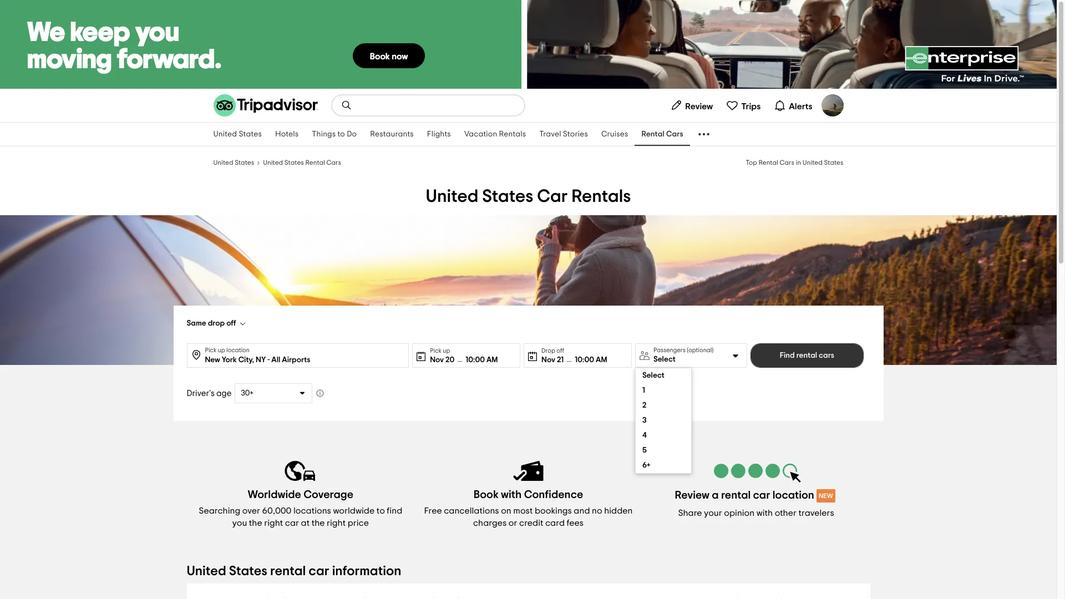 Task type: describe. For each thing, give the bounding box(es) containing it.
am for 21
[[596, 356, 607, 364]]

coverage
[[304, 489, 354, 501]]

new
[[819, 493, 833, 499]]

10:00 am for nov 20
[[466, 356, 498, 364]]

find rental cars
[[780, 352, 835, 360]]

5
[[642, 447, 647, 454]]

driver's
[[187, 389, 215, 398]]

alerts
[[789, 102, 813, 111]]

10:00 for 20
[[466, 356, 485, 364]]

rental for information
[[270, 565, 306, 578]]

hidden
[[604, 507, 633, 515]]

united states car rentals
[[426, 188, 631, 205]]

20
[[446, 356, 455, 364]]

driver's age
[[187, 389, 232, 398]]

2 right from the left
[[327, 519, 346, 528]]

or
[[509, 519, 517, 528]]

1 horizontal spatial cars
[[666, 130, 684, 138]]

free
[[424, 507, 442, 515]]

card
[[545, 519, 565, 528]]

alerts link
[[770, 94, 817, 117]]

nov for nov 20
[[430, 356, 444, 364]]

0 horizontal spatial with
[[501, 489, 522, 501]]

cruises
[[601, 130, 628, 138]]

cruises link
[[595, 123, 635, 146]]

drop
[[208, 320, 225, 327]]

credit
[[519, 519, 543, 528]]

City or Airport text field
[[205, 344, 404, 366]]

2 the from the left
[[312, 519, 325, 528]]

up for nov 21
[[443, 348, 450, 354]]

do
[[347, 130, 357, 138]]

1 horizontal spatial rental
[[642, 130, 665, 138]]

21
[[557, 356, 564, 364]]

charges
[[473, 519, 507, 528]]

vacation rentals link
[[458, 123, 533, 146]]

flights link
[[421, 123, 458, 146]]

passengers
[[654, 347, 686, 353]]

6+
[[642, 462, 651, 469]]

car for location
[[753, 490, 770, 501]]

advertisement region
[[0, 0, 1057, 89]]

2 united states from the top
[[213, 159, 254, 166]]

find
[[780, 352, 795, 360]]

trips link
[[722, 94, 765, 117]]

cancellations
[[444, 507, 499, 515]]

1 vertical spatial united states link
[[213, 158, 254, 166]]

review a rental car location new
[[675, 490, 833, 501]]

hotels
[[275, 130, 299, 138]]

book with confidence
[[474, 489, 583, 501]]

0 horizontal spatial off
[[226, 320, 236, 327]]

stories
[[563, 130, 588, 138]]

bookings
[[535, 507, 572, 515]]

on
[[501, 507, 511, 515]]

passengers (optional) select
[[654, 347, 714, 363]]

pick up location
[[205, 347, 250, 353]]

united states rental car information
[[187, 565, 401, 578]]

pick up
[[430, 348, 450, 354]]

nov 21
[[542, 356, 564, 364]]

(optional)
[[687, 347, 714, 353]]

10:00 for 21
[[575, 356, 594, 364]]

restaurants
[[370, 130, 414, 138]]

search image
[[341, 100, 352, 111]]

united states rental cars
[[263, 159, 341, 166]]

free cancellations on most bookings and no hidden charges or credit card fees
[[424, 507, 633, 528]]

review for review a rental car location new
[[675, 490, 710, 501]]

opinion
[[724, 509, 755, 518]]

rental inside "button"
[[797, 352, 817, 360]]

drop off
[[542, 348, 564, 354]]

1 united states from the top
[[213, 130, 262, 138]]

0 horizontal spatial rentals
[[499, 130, 526, 138]]

0 vertical spatial united states link
[[207, 123, 269, 146]]

car for information
[[309, 565, 329, 578]]

in
[[796, 159, 801, 166]]

2 horizontal spatial rental
[[759, 159, 778, 166]]

and
[[574, 507, 590, 515]]

rental cars
[[642, 130, 684, 138]]

top
[[746, 159, 757, 166]]

find rental cars button
[[751, 343, 864, 368]]

price
[[348, 519, 369, 528]]

car
[[537, 188, 568, 205]]

trips
[[741, 102, 761, 111]]

1 right from the left
[[264, 519, 283, 528]]

you
[[232, 519, 247, 528]]



Task type: locate. For each thing, give the bounding box(es) containing it.
rental cars link
[[635, 123, 690, 146]]

2 vertical spatial car
[[309, 565, 329, 578]]

rentals
[[499, 130, 526, 138], [572, 188, 631, 205]]

1 horizontal spatial the
[[312, 519, 325, 528]]

worldwide coverage
[[248, 489, 354, 501]]

2 nov from the left
[[542, 356, 555, 364]]

location down same drop off
[[226, 347, 250, 353]]

1 vertical spatial select
[[642, 372, 665, 380]]

car left information
[[309, 565, 329, 578]]

book
[[474, 489, 499, 501]]

0 vertical spatial off
[[226, 320, 236, 327]]

searching over 60,000 locations worldwide to find you the right car at the right price
[[199, 507, 402, 528]]

1
[[642, 387, 645, 395]]

review
[[685, 102, 713, 111], [675, 490, 710, 501]]

0 vertical spatial united states
[[213, 130, 262, 138]]

to left the find
[[377, 507, 385, 515]]

0 horizontal spatial the
[[249, 519, 262, 528]]

same drop off
[[187, 320, 236, 327]]

1 10:00 am from the left
[[466, 356, 498, 364]]

nov 20
[[430, 356, 455, 364]]

to left do
[[338, 130, 345, 138]]

1 vertical spatial rental
[[721, 490, 751, 501]]

10:00 am
[[466, 356, 498, 364], [575, 356, 607, 364]]

other
[[775, 509, 797, 518]]

rental right find on the right of the page
[[797, 352, 817, 360]]

30+
[[241, 390, 254, 397]]

rental right the top
[[759, 159, 778, 166]]

0 horizontal spatial 10:00 am
[[466, 356, 498, 364]]

1 2 3 4 5 6+
[[642, 387, 651, 469]]

review for review
[[685, 102, 713, 111]]

0 horizontal spatial location
[[226, 347, 250, 353]]

2 horizontal spatial car
[[753, 490, 770, 501]]

1 vertical spatial review
[[675, 490, 710, 501]]

location
[[226, 347, 250, 353], [773, 490, 815, 501]]

with up the on
[[501, 489, 522, 501]]

2 vertical spatial rental
[[270, 565, 306, 578]]

10:00 am right 20
[[466, 356, 498, 364]]

1 horizontal spatial car
[[309, 565, 329, 578]]

things to do link
[[305, 123, 364, 146]]

review up share
[[675, 490, 710, 501]]

2 am from the left
[[596, 356, 607, 364]]

cars
[[819, 352, 835, 360]]

up down drop
[[218, 347, 225, 353]]

0 horizontal spatial 10:00
[[466, 356, 485, 364]]

1 pick from the left
[[205, 347, 217, 353]]

off right drop
[[226, 320, 236, 327]]

10:00
[[466, 356, 485, 364], [575, 356, 594, 364]]

share
[[678, 509, 702, 518]]

up up 20
[[443, 348, 450, 354]]

right down 60,000
[[264, 519, 283, 528]]

1 vertical spatial with
[[757, 509, 773, 518]]

rental down at
[[270, 565, 306, 578]]

things to do
[[312, 130, 357, 138]]

over
[[242, 507, 260, 515]]

1 horizontal spatial am
[[596, 356, 607, 364]]

0 vertical spatial review
[[685, 102, 713, 111]]

car inside searching over 60,000 locations worldwide to find you the right car at the right price
[[285, 519, 299, 528]]

0 vertical spatial rental
[[797, 352, 817, 360]]

1 horizontal spatial with
[[757, 509, 773, 518]]

1 horizontal spatial rentals
[[572, 188, 631, 205]]

to inside searching over 60,000 locations worldwide to find you the right car at the right price
[[377, 507, 385, 515]]

0 vertical spatial with
[[501, 489, 522, 501]]

profile picture image
[[822, 94, 844, 117]]

rental
[[797, 352, 817, 360], [721, 490, 751, 501], [270, 565, 306, 578]]

nov for nov 21
[[542, 356, 555, 364]]

0 horizontal spatial rental
[[305, 159, 325, 166]]

worldwide
[[333, 507, 375, 515]]

rental down things
[[305, 159, 325, 166]]

tripadvisor image
[[213, 94, 318, 117]]

rental right cruises
[[642, 130, 665, 138]]

worldwide
[[248, 489, 301, 501]]

2 horizontal spatial cars
[[780, 159, 795, 166]]

nov down drop
[[542, 356, 555, 364]]

at
[[301, 519, 310, 528]]

travelers
[[799, 509, 834, 518]]

2 horizontal spatial rental
[[797, 352, 817, 360]]

2 pick from the left
[[430, 348, 442, 354]]

select down passengers
[[654, 356, 676, 363]]

most
[[513, 507, 533, 515]]

1 am from the left
[[487, 356, 498, 364]]

4
[[642, 432, 647, 439]]

fees
[[567, 519, 584, 528]]

1 the from the left
[[249, 519, 262, 528]]

0 vertical spatial to
[[338, 130, 345, 138]]

confidence
[[524, 489, 583, 501]]

things
[[312, 130, 336, 138]]

1 horizontal spatial 10:00
[[575, 356, 594, 364]]

cars left in at top right
[[780, 159, 795, 166]]

states
[[239, 130, 262, 138], [235, 159, 254, 166], [285, 159, 304, 166], [824, 159, 844, 166], [482, 188, 533, 205], [229, 565, 267, 578]]

1 vertical spatial off
[[557, 348, 564, 354]]

no
[[592, 507, 602, 515]]

1 vertical spatial car
[[285, 519, 299, 528]]

1 horizontal spatial location
[[773, 490, 815, 501]]

with
[[501, 489, 522, 501], [757, 509, 773, 518]]

rental
[[642, 130, 665, 138], [305, 159, 325, 166], [759, 159, 778, 166]]

10:00 am for nov 21
[[575, 356, 607, 364]]

am right 21
[[596, 356, 607, 364]]

select inside passengers (optional) select
[[654, 356, 676, 363]]

share your opinion with other travelers
[[678, 509, 834, 518]]

pick
[[205, 347, 217, 353], [430, 348, 442, 354]]

10:00 am right 21
[[575, 356, 607, 364]]

0 horizontal spatial nov
[[430, 356, 444, 364]]

1 up from the left
[[218, 347, 225, 353]]

united states link
[[207, 123, 269, 146], [213, 158, 254, 166]]

select
[[654, 356, 676, 363], [642, 372, 665, 380]]

1 horizontal spatial off
[[557, 348, 564, 354]]

right down worldwide
[[327, 519, 346, 528]]

vacation
[[464, 130, 497, 138]]

rentals right vacation
[[499, 130, 526, 138]]

up for drop off
[[218, 347, 225, 353]]

nov down pick up
[[430, 356, 444, 364]]

1 horizontal spatial pick
[[430, 348, 442, 354]]

10:00 right 20
[[466, 356, 485, 364]]

flights
[[427, 130, 451, 138]]

2
[[642, 402, 647, 410]]

0 horizontal spatial right
[[264, 519, 283, 528]]

0 horizontal spatial to
[[338, 130, 345, 138]]

off up 21
[[557, 348, 564, 354]]

0 vertical spatial car
[[753, 490, 770, 501]]

cars down things to do 'link'
[[327, 159, 341, 166]]

0 vertical spatial location
[[226, 347, 250, 353]]

locations
[[294, 507, 331, 515]]

location up other
[[773, 490, 815, 501]]

None search field
[[332, 95, 524, 115]]

1 horizontal spatial 10:00 am
[[575, 356, 607, 364]]

same
[[187, 320, 206, 327]]

age
[[216, 389, 232, 398]]

cars
[[666, 130, 684, 138], [327, 159, 341, 166], [780, 159, 795, 166]]

your
[[704, 509, 722, 518]]

0 horizontal spatial up
[[218, 347, 225, 353]]

information
[[332, 565, 401, 578]]

right
[[264, 519, 283, 528], [327, 519, 346, 528]]

0 horizontal spatial rental
[[270, 565, 306, 578]]

pick for nov 21
[[430, 348, 442, 354]]

travel stories
[[539, 130, 588, 138]]

searching
[[199, 507, 240, 515]]

restaurants link
[[364, 123, 421, 146]]

car up share your opinion with other travelers
[[753, 490, 770, 501]]

a
[[712, 490, 719, 501]]

0 horizontal spatial pick
[[205, 347, 217, 353]]

1 vertical spatial location
[[773, 490, 815, 501]]

1 nov from the left
[[430, 356, 444, 364]]

with down review a rental car location new
[[757, 509, 773, 518]]

review left trips link
[[685, 102, 713, 111]]

the
[[249, 519, 262, 528], [312, 519, 325, 528]]

1 horizontal spatial nov
[[542, 356, 555, 364]]

0 vertical spatial rentals
[[499, 130, 526, 138]]

pick up nov 20
[[430, 348, 442, 354]]

pick for drop off
[[205, 347, 217, 353]]

1 vertical spatial rentals
[[572, 188, 631, 205]]

select up 1
[[642, 372, 665, 380]]

1 horizontal spatial to
[[377, 507, 385, 515]]

travel stories link
[[533, 123, 595, 146]]

rental for location
[[721, 490, 751, 501]]

vacation rentals
[[464, 130, 526, 138]]

1 horizontal spatial rental
[[721, 490, 751, 501]]

0 horizontal spatial car
[[285, 519, 299, 528]]

0 horizontal spatial am
[[487, 356, 498, 364]]

am right 20
[[487, 356, 498, 364]]

10:00 right 21
[[575, 356, 594, 364]]

2 10:00 am from the left
[[575, 356, 607, 364]]

1 vertical spatial united states
[[213, 159, 254, 166]]

find
[[387, 507, 402, 515]]

cars down review link
[[666, 130, 684, 138]]

1 horizontal spatial right
[[327, 519, 346, 528]]

2 10:00 from the left
[[575, 356, 594, 364]]

1 horizontal spatial up
[[443, 348, 450, 354]]

car
[[753, 490, 770, 501], [285, 519, 299, 528], [309, 565, 329, 578]]

the right at
[[312, 519, 325, 528]]

drop
[[542, 348, 555, 354]]

am for 20
[[487, 356, 498, 364]]

1 10:00 from the left
[[466, 356, 485, 364]]

rentals right car
[[572, 188, 631, 205]]

1 vertical spatial to
[[377, 507, 385, 515]]

0 horizontal spatial cars
[[327, 159, 341, 166]]

the down over
[[249, 519, 262, 528]]

to inside things to do 'link'
[[338, 130, 345, 138]]

pick down same drop off
[[205, 347, 217, 353]]

0 vertical spatial select
[[654, 356, 676, 363]]

hotels link
[[269, 123, 305, 146]]

car left at
[[285, 519, 299, 528]]

3
[[642, 417, 647, 424]]

rental up opinion
[[721, 490, 751, 501]]

2 up from the left
[[443, 348, 450, 354]]

60,000
[[262, 507, 292, 515]]

top rental cars in united states
[[746, 159, 844, 166]]

review link
[[666, 94, 718, 117]]

off
[[226, 320, 236, 327], [557, 348, 564, 354]]



Task type: vqa. For each thing, say whether or not it's contained in the screenshot.
the "2023"
no



